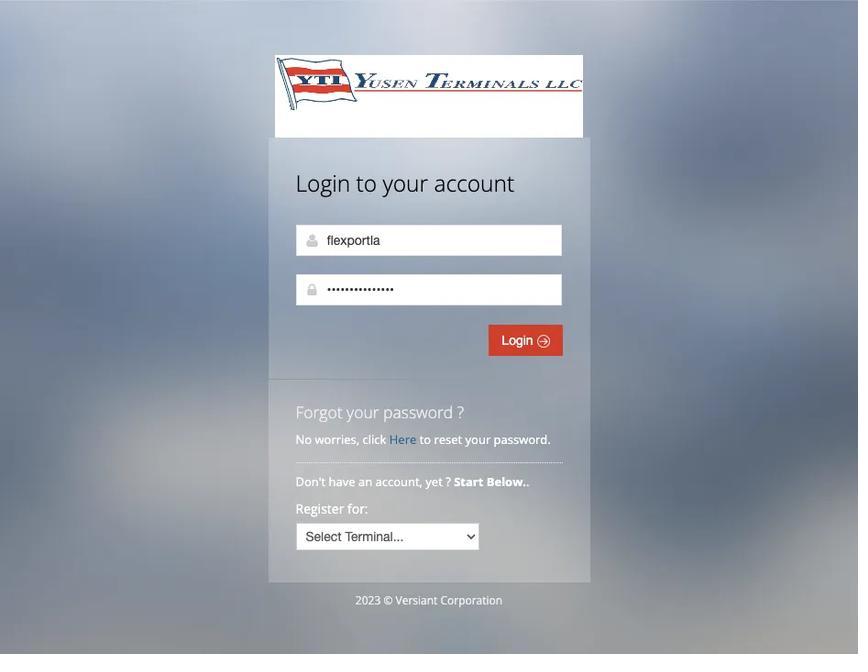 Task type: locate. For each thing, give the bounding box(es) containing it.
0 vertical spatial login
[[296, 168, 351, 198]]

login for login
[[502, 333, 537, 348]]

your right reset
[[466, 431, 491, 448]]

to right here
[[420, 431, 431, 448]]

0 horizontal spatial ?
[[446, 473, 451, 490]]

2 vertical spatial your
[[466, 431, 491, 448]]

to up "username" text field
[[356, 168, 377, 198]]

corporation
[[441, 593, 503, 608]]

? inside forgot your password ? no worries, click here to reset your password.
[[458, 401, 464, 423]]

1 vertical spatial ?
[[446, 473, 451, 490]]

1 vertical spatial to
[[420, 431, 431, 448]]

to inside forgot your password ? no worries, click here to reset your password.
[[420, 431, 431, 448]]

0 vertical spatial ?
[[458, 401, 464, 423]]

your up "username" text field
[[383, 168, 428, 198]]

2023 © versiant corporation
[[356, 593, 503, 608]]

login
[[296, 168, 351, 198], [502, 333, 537, 348]]

0 horizontal spatial your
[[347, 401, 379, 423]]

your up 'click'
[[347, 401, 379, 423]]

? up reset
[[458, 401, 464, 423]]

1 horizontal spatial to
[[420, 431, 431, 448]]

?
[[458, 401, 464, 423], [446, 473, 451, 490]]

Username text field
[[296, 225, 562, 256]]

forgot
[[296, 401, 343, 423]]

0 vertical spatial your
[[383, 168, 428, 198]]

? right the yet
[[446, 473, 451, 490]]

0 horizontal spatial login
[[296, 168, 351, 198]]

1 vertical spatial login
[[502, 333, 537, 348]]

©
[[384, 593, 393, 608]]

1 horizontal spatial login
[[502, 333, 537, 348]]

login button
[[489, 325, 563, 356]]

0 horizontal spatial to
[[356, 168, 377, 198]]

1 vertical spatial your
[[347, 401, 379, 423]]

start
[[454, 473, 484, 490]]

to
[[356, 168, 377, 198], [420, 431, 431, 448]]

login inside button
[[502, 333, 537, 348]]

2023
[[356, 593, 381, 608]]

2 horizontal spatial your
[[466, 431, 491, 448]]

1 horizontal spatial your
[[383, 168, 428, 198]]

1 horizontal spatial ?
[[458, 401, 464, 423]]

your
[[383, 168, 428, 198], [347, 401, 379, 423], [466, 431, 491, 448]]

password
[[384, 401, 453, 423]]

don't have an account, yet ? start below. .
[[296, 473, 533, 490]]

an
[[359, 473, 373, 490]]

swapright image
[[537, 335, 550, 348]]



Task type: describe. For each thing, give the bounding box(es) containing it.
reset
[[434, 431, 463, 448]]

register
[[296, 500, 344, 517]]

0 vertical spatial to
[[356, 168, 377, 198]]

for:
[[348, 500, 368, 517]]

don't
[[296, 473, 326, 490]]

here link
[[390, 431, 417, 448]]

worries,
[[315, 431, 360, 448]]

versiant
[[396, 593, 438, 608]]

have
[[329, 473, 356, 490]]

Password password field
[[296, 274, 562, 305]]

login for login to your account
[[296, 168, 351, 198]]

user image
[[305, 233, 320, 248]]

password.
[[494, 431, 551, 448]]

here
[[390, 431, 417, 448]]

login to your account
[[296, 168, 515, 198]]

no
[[296, 431, 312, 448]]

.
[[527, 473, 530, 490]]

click
[[363, 431, 387, 448]]

account,
[[376, 473, 423, 490]]

yet
[[426, 473, 443, 490]]

account
[[434, 168, 515, 198]]

forgot your password ? no worries, click here to reset your password.
[[296, 401, 551, 448]]

register for:
[[296, 500, 368, 517]]

lock image
[[305, 283, 320, 297]]

below.
[[487, 473, 527, 490]]



Task type: vqa. For each thing, say whether or not it's contained in the screenshot.
angle right icon
no



